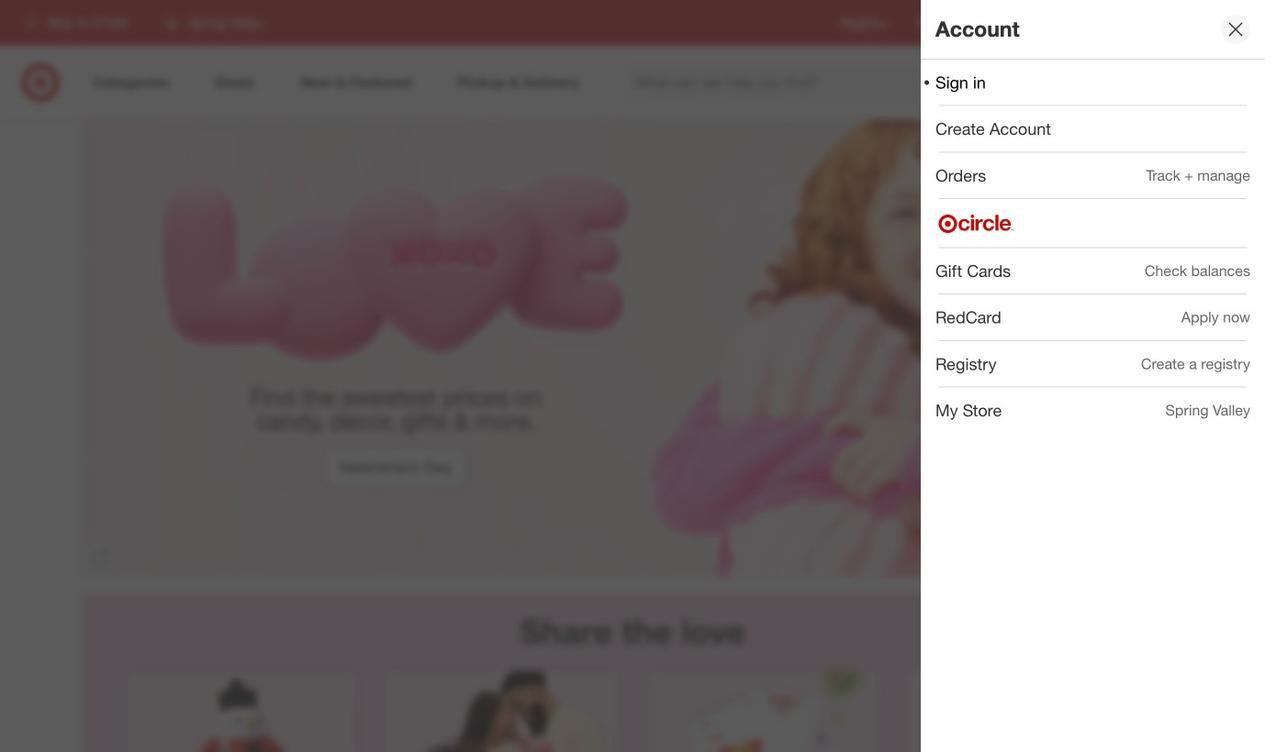 Task type: locate. For each thing, give the bounding box(es) containing it.
dialog
[[921, 0, 1265, 753]]



Task type: describe. For each thing, give the bounding box(es) containing it.
What can we help you find? suggestions appear below search field
[[625, 62, 1033, 103]]

love image
[[82, 119, 1183, 578]]



Task type: vqa. For each thing, say whether or not it's contained in the screenshot.
top Shipping
no



